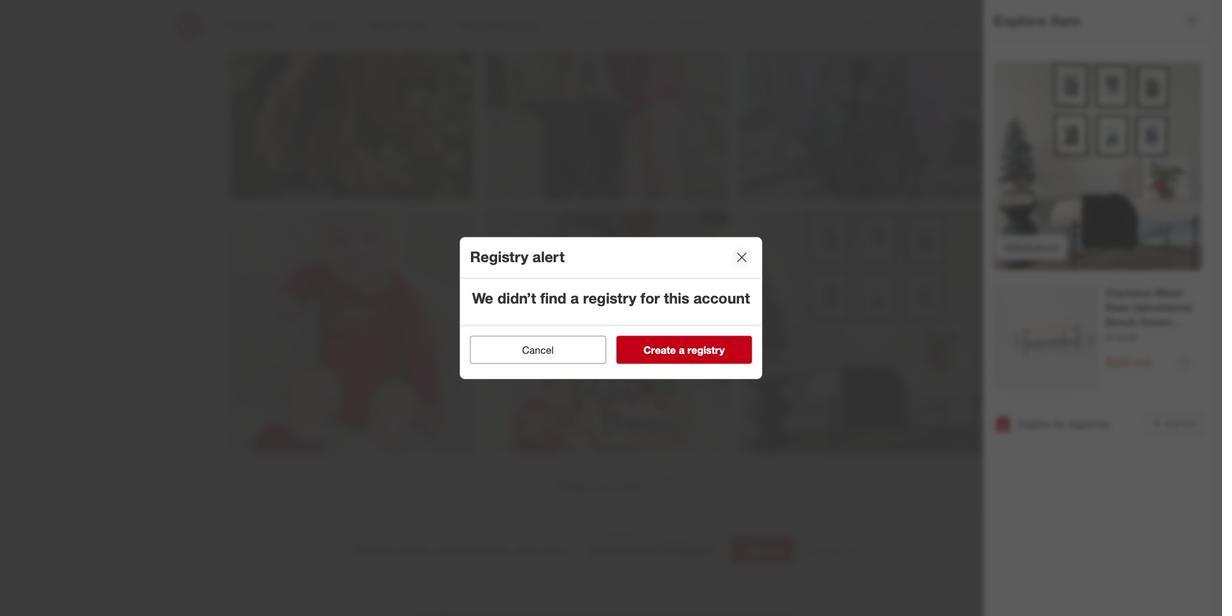 Task type: vqa. For each thing, say whether or not it's contained in the screenshot.
policy
yes



Task type: describe. For each thing, give the bounding box(es) containing it.
up
[[771, 544, 783, 556]]

explore
[[994, 11, 1047, 29]]

sign up
[[747, 544, 783, 556]]

account
[[694, 289, 750, 307]]

registry alert
[[470, 247, 565, 265]]

0 horizontal spatial a
[[571, 289, 579, 307]]

@alexandhome link
[[994, 62, 1203, 271]]

item for add item
[[1182, 419, 1197, 428]]

alert
[[533, 247, 565, 265]]

sign
[[747, 544, 768, 556]]

user image by @lauren_ei image
[[484, 210, 729, 454]]

* link
[[414, 607, 798, 616]]

sold out
[[1106, 355, 1151, 369]]

trends,
[[472, 542, 512, 557]]

0 horizontal spatial registry
[[583, 289, 637, 307]]

$170.00
[[1106, 332, 1137, 343]]

@alexandhome button
[[994, 62, 1203, 271]]

user image by @laynehagy image
[[739, 0, 983, 200]]

user image by @gabriella.ennesser image
[[230, 0, 474, 200]]

we
[[472, 289, 493, 307]]

policy
[[836, 544, 860, 555]]

add
[[1166, 419, 1180, 428]]

search button
[[878, 11, 909, 42]]

cancel
[[522, 343, 554, 356]]

0 vertical spatial for
[[641, 289, 660, 307]]

this
[[664, 289, 690, 307]]

a inside button
[[679, 343, 685, 356]]

out
[[1134, 355, 1151, 369]]

registry inside button
[[688, 343, 725, 356]]

explore item
[[994, 11, 1081, 29]]

explore item dialog
[[984, 0, 1222, 616]]

get top deals, latest trends, and more.
[[353, 542, 573, 557]]

create a registry
[[644, 343, 725, 356]]



Task type: locate. For each thing, give the bounding box(es) containing it.
1 vertical spatial a
[[679, 343, 685, 356]]

search
[[878, 20, 909, 33]]

user image by @alexandhome image
[[994, 62, 1203, 271], [739, 210, 983, 454]]

None text field
[[583, 536, 721, 564]]

0 horizontal spatial for
[[641, 289, 660, 307]]

for
[[641, 289, 660, 307], [1054, 417, 1066, 430]]

0 vertical spatial item
[[1051, 11, 1081, 29]]

add item button
[[1146, 414, 1203, 434]]

1 horizontal spatial item
[[1182, 419, 1197, 428]]

for right 'eligible'
[[1054, 417, 1066, 430]]

1 vertical spatial item
[[1182, 419, 1197, 428]]

0 vertical spatial registry
[[583, 289, 637, 307]]

top
[[377, 542, 396, 557]]

item for explore item
[[1051, 11, 1081, 29]]

get
[[353, 542, 374, 557]]

item right add
[[1182, 419, 1197, 428]]

registry right find
[[583, 289, 637, 307]]

a right find
[[571, 289, 579, 307]]

registry
[[583, 289, 637, 307], [688, 343, 725, 356]]

create a registry button
[[616, 336, 752, 364]]

latest
[[437, 542, 468, 557]]

for left the this
[[641, 289, 660, 307]]

eligible
[[1018, 417, 1051, 430]]

What can we help you find? suggestions appear below search field
[[574, 11, 887, 39]]

@alexandhome
[[1004, 243, 1060, 252]]

item right explore
[[1051, 11, 1081, 29]]

and
[[515, 542, 537, 557]]

1 vertical spatial registry
[[688, 343, 725, 356]]

registry
[[470, 247, 529, 265]]

1 horizontal spatial registry
[[688, 343, 725, 356]]

1 vertical spatial for
[[1054, 417, 1066, 430]]

privacy
[[805, 544, 833, 555]]

1 horizontal spatial user image by @alexandhome image
[[994, 62, 1203, 271]]

user image by @taylorhnsn image
[[484, 0, 729, 200]]

sold out element
[[1106, 353, 1151, 371]]

item inside button
[[1182, 419, 1197, 428]]

registries
[[1069, 417, 1110, 430]]

1 horizontal spatial a
[[679, 343, 685, 356]]

a
[[571, 289, 579, 307], [679, 343, 685, 356]]

a right create
[[679, 343, 685, 356]]

for inside explore item dialog
[[1054, 417, 1066, 430]]

*
[[414, 608, 417, 615]]

dialog containing registry alert
[[460, 237, 762, 379]]

we didn't find a registry for this account
[[472, 289, 750, 307]]

more.
[[540, 542, 573, 557]]

clarkston metal base upholstered bench cream boucle - threshold™ designed with studio mcgee image
[[994, 286, 1098, 390]]

eligible for registries
[[1018, 417, 1110, 430]]

0 horizontal spatial item
[[1051, 11, 1081, 29]]

privacy policy link
[[805, 544, 860, 556]]

user image by @ssmileatlifee image
[[230, 210, 474, 454]]

privacy policy
[[805, 544, 860, 555]]

sold
[[1106, 355, 1130, 369]]

cancel button
[[470, 336, 606, 364]]

dialog
[[460, 237, 762, 379]]

user image by @alexandhome image inside explore item dialog
[[994, 62, 1203, 271]]

didn't
[[497, 289, 536, 307]]

0 vertical spatial a
[[571, 289, 579, 307]]

create
[[644, 343, 676, 356]]

item
[[1051, 11, 1081, 29], [1182, 419, 1197, 428]]

find
[[540, 289, 567, 307]]

sign up button
[[731, 536, 794, 564]]

1 horizontal spatial for
[[1054, 417, 1066, 430]]

deals,
[[399, 542, 433, 557]]

add item
[[1166, 419, 1197, 428]]

0 horizontal spatial user image by @alexandhome image
[[739, 210, 983, 454]]

registry right create
[[688, 343, 725, 356]]



